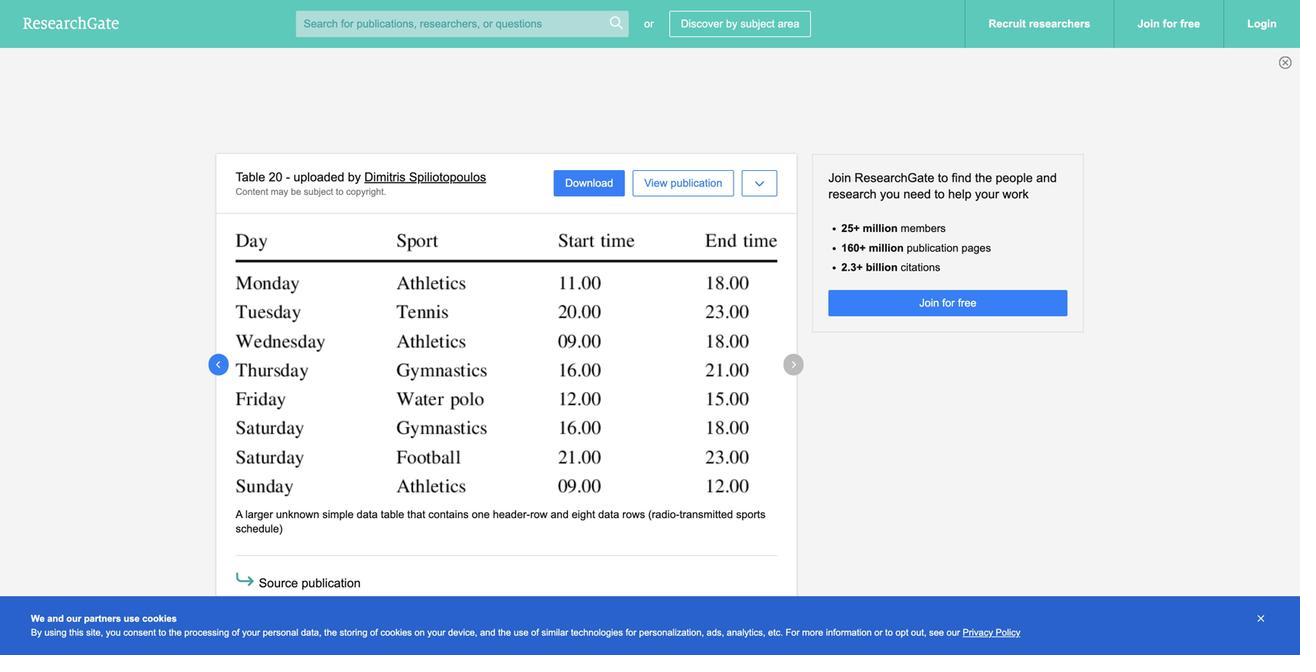 Task type: locate. For each thing, give the bounding box(es) containing it.
0 horizontal spatial your
[[242, 628, 260, 638]]

login
[[1248, 18, 1278, 30]]

0 vertical spatial subject
[[741, 18, 775, 30]]

free down 'pages' at right top
[[958, 297, 977, 309]]

0 vertical spatial join for free
[[1138, 18, 1201, 30]]

use up consent
[[124, 614, 140, 624]]

to left find
[[938, 171, 949, 185]]

1 horizontal spatial publication
[[671, 177, 723, 189]]

personal
[[263, 628, 299, 638]]

1 vertical spatial by
[[348, 170, 361, 184]]

analytics,
[[727, 628, 766, 638]]

✕
[[1258, 614, 1265, 624]]

0 horizontal spatial data
[[357, 509, 378, 521]]

2 horizontal spatial join
[[1138, 18, 1160, 30]]

or left opt
[[875, 628, 883, 638]]

to inside 'table 20 - uploaded by dimitris spiliotopoulos content may be subject to copyright.'
[[336, 186, 344, 197]]

contains
[[429, 509, 469, 521]]

pages
[[962, 242, 992, 254]]

eight
[[572, 509, 596, 521]]

subject left the 'area'
[[741, 18, 775, 30]]

publication down 'members'
[[907, 242, 959, 254]]

copyright.
[[346, 186, 387, 197]]

download
[[565, 177, 614, 189]]

0 horizontal spatial our
[[66, 614, 81, 624]]

0 vertical spatial by
[[726, 18, 738, 30]]

size s image
[[609, 15, 624, 31]]

view publication link
[[633, 170, 734, 197]]

-
[[286, 170, 290, 184]]

subject
[[741, 18, 775, 30], [304, 186, 333, 197]]

25+ million members 160+ million publication pages 2.3+ billion citations
[[842, 223, 992, 274]]

by
[[726, 18, 738, 30], [348, 170, 361, 184]]

20
[[269, 170, 283, 184]]

1 vertical spatial million
[[869, 242, 904, 254]]

policy
[[996, 628, 1021, 638]]

2 horizontal spatial publication
[[907, 242, 959, 254]]

0 horizontal spatial publication
[[302, 577, 361, 591]]

1 vertical spatial our
[[947, 628, 961, 638]]

discover by subject area
[[681, 18, 800, 30]]

0 horizontal spatial use
[[124, 614, 140, 624]]

the right find
[[976, 171, 993, 185]]

and up using
[[47, 614, 64, 624]]

0 vertical spatial for
[[1163, 18, 1178, 30]]

2 vertical spatial for
[[626, 628, 637, 638]]

of
[[232, 628, 240, 638], [370, 628, 378, 638], [531, 628, 539, 638]]

Search for publications, researchers, or questions field
[[296, 11, 629, 37]]

discover
[[681, 18, 723, 30]]

source
[[259, 577, 298, 591]]

1 horizontal spatial for
[[943, 297, 955, 309]]

join for free link
[[1114, 0, 1224, 48], [829, 290, 1068, 317]]

publication inside "link"
[[671, 177, 723, 189]]

and
[[1037, 171, 1057, 185], [551, 509, 569, 521], [47, 614, 64, 624], [480, 628, 496, 638]]

0 vertical spatial cookies
[[142, 614, 177, 624]]

1 vertical spatial subject
[[304, 186, 333, 197]]

1 horizontal spatial of
[[370, 628, 378, 638]]

data left the rows
[[599, 509, 620, 521]]

2 horizontal spatial your
[[976, 187, 1000, 201]]

your right 'on'
[[428, 628, 446, 638]]

table
[[381, 509, 404, 521]]

simple
[[323, 509, 354, 521]]

1 vertical spatial join for free link
[[829, 290, 1068, 317]]

spiliotopoulos
[[409, 170, 486, 184]]

0 horizontal spatial free
[[958, 297, 977, 309]]

160+
[[842, 242, 866, 254]]

the right data,
[[324, 628, 337, 638]]

recruit researchers
[[989, 18, 1091, 30]]

researchers
[[1029, 18, 1091, 30]]

free left login link
[[1181, 18, 1201, 30]]

1 vertical spatial you
[[106, 628, 121, 638]]

1 vertical spatial free
[[958, 297, 977, 309]]

research
[[829, 187, 877, 201]]

a larger unknown simple data table that contains one header-row and eight data rows (radio-transmitted sports schedule)
[[236, 509, 766, 535]]

or right size s image
[[644, 18, 654, 30]]

million
[[863, 223, 898, 235], [869, 242, 904, 254]]

of right the 'processing'
[[232, 628, 240, 638]]

by
[[31, 628, 42, 638]]

to left opt
[[886, 628, 893, 638]]

publication right source
[[302, 577, 361, 591]]

0 vertical spatial join for free link
[[1114, 0, 1224, 48]]

by up the copyright.
[[348, 170, 361, 184]]

for
[[1163, 18, 1178, 30], [943, 297, 955, 309], [626, 628, 637, 638]]

0 vertical spatial free
[[1181, 18, 1201, 30]]

login link
[[1224, 0, 1301, 48]]

help
[[949, 187, 972, 201]]

researchgate logo image
[[23, 16, 119, 29]]

0 vertical spatial publication
[[671, 177, 723, 189]]

our right see on the bottom right of page
[[947, 628, 961, 638]]

2 of from the left
[[370, 628, 378, 638]]

✕ button
[[1253, 612, 1270, 626]]

0 horizontal spatial you
[[106, 628, 121, 638]]

partners
[[84, 614, 121, 624]]

area
[[778, 18, 800, 30]]

join
[[1138, 18, 1160, 30], [829, 171, 852, 185], [920, 297, 940, 309]]

our up this at the left
[[66, 614, 81, 624]]

0 vertical spatial you
[[880, 187, 900, 201]]

we
[[31, 614, 45, 624]]

0 horizontal spatial of
[[232, 628, 240, 638]]

recruit researchers link
[[965, 0, 1114, 48]]

and right the "row"
[[551, 509, 569, 521]]

1 horizontal spatial free
[[1181, 18, 1201, 30]]

you down researchgate
[[880, 187, 900, 201]]

find
[[952, 171, 972, 185]]

a larger unknown simple data table that contains one header-row and eight data rows (radio-transmitted sports schedule) image
[[236, 233, 778, 497]]

1 horizontal spatial subject
[[741, 18, 775, 30]]

1 vertical spatial for
[[943, 297, 955, 309]]

of left similar
[[531, 628, 539, 638]]

free
[[1181, 18, 1201, 30], [958, 297, 977, 309]]

0 horizontal spatial subject
[[304, 186, 333, 197]]

dimitris spiliotopoulos link
[[365, 170, 486, 184]]

0 vertical spatial or
[[644, 18, 654, 30]]

information
[[826, 628, 872, 638]]

1 vertical spatial cookies
[[381, 628, 412, 638]]

2 data from the left
[[599, 509, 620, 521]]

1 vertical spatial publication
[[907, 242, 959, 254]]

your left personal on the bottom of the page
[[242, 628, 260, 638]]

subject down uploaded
[[304, 186, 333, 197]]

and right people
[[1037, 171, 1057, 185]]

cookies left 'on'
[[381, 628, 412, 638]]

0 vertical spatial use
[[124, 614, 140, 624]]

to
[[938, 171, 949, 185], [336, 186, 344, 197], [935, 187, 945, 201], [159, 628, 166, 638], [886, 628, 893, 638]]

main content
[[0, 154, 1301, 656]]

join inside join researchgate to find the people and research you need to help your work
[[829, 171, 852, 185]]

1 horizontal spatial join
[[920, 297, 940, 309]]

2 vertical spatial publication
[[302, 577, 361, 591]]

2 horizontal spatial of
[[531, 628, 539, 638]]

1 horizontal spatial cookies
[[381, 628, 412, 638]]

on
[[415, 628, 425, 638]]

1 horizontal spatial join for free link
[[1114, 0, 1224, 48]]

you down we and our partners use cookies
[[106, 628, 121, 638]]

you
[[880, 187, 900, 201], [106, 628, 121, 638]]

table 20 - uploaded by dimitris spiliotopoulos content may be subject to copyright.
[[236, 170, 486, 197]]

use left similar
[[514, 628, 529, 638]]

one
[[472, 509, 490, 521]]

0 horizontal spatial join for free
[[920, 297, 977, 309]]

1 horizontal spatial you
[[880, 187, 900, 201]]

data left table
[[357, 509, 378, 521]]

your right help
[[976, 187, 1000, 201]]

1 vertical spatial join
[[829, 171, 852, 185]]

cookies up consent
[[142, 614, 177, 624]]

0 horizontal spatial for
[[626, 628, 637, 638]]

0 horizontal spatial join for free link
[[829, 290, 1068, 317]]

our
[[66, 614, 81, 624], [947, 628, 961, 638]]

million up billion
[[869, 242, 904, 254]]

the
[[976, 171, 993, 185], [169, 628, 182, 638], [324, 628, 337, 638], [498, 628, 511, 638]]

publication
[[671, 177, 723, 189], [907, 242, 959, 254], [302, 577, 361, 591]]

1 horizontal spatial our
[[947, 628, 961, 638]]

work
[[1003, 187, 1029, 201]]

unknown
[[276, 509, 320, 521]]

1 horizontal spatial or
[[875, 628, 883, 638]]

the left the 'processing'
[[169, 628, 182, 638]]

need
[[904, 187, 931, 201]]

or
[[644, 18, 654, 30], [875, 628, 883, 638]]

to down uploaded
[[336, 186, 344, 197]]

more
[[803, 628, 824, 638]]

0 horizontal spatial by
[[348, 170, 361, 184]]

similar
[[542, 628, 569, 638]]

use
[[124, 614, 140, 624], [514, 628, 529, 638]]

1 horizontal spatial data
[[599, 509, 620, 521]]

we and our partners use cookies
[[31, 614, 177, 624]]

publication for view publication
[[671, 177, 723, 189]]

of right storing
[[370, 628, 378, 638]]

join for free
[[1138, 18, 1201, 30], [920, 297, 977, 309]]

your inside join researchgate to find the people and research you need to help your work
[[976, 187, 1000, 201]]

publication right view
[[671, 177, 723, 189]]

by right discover
[[726, 18, 738, 30]]

2.3+
[[842, 262, 863, 274]]

1 vertical spatial use
[[514, 628, 529, 638]]

source publication
[[259, 577, 361, 591]]

0 horizontal spatial join
[[829, 171, 852, 185]]

storing
[[340, 628, 368, 638]]

people
[[996, 171, 1033, 185]]

0 vertical spatial our
[[66, 614, 81, 624]]

million right 25+
[[863, 223, 898, 235]]



Task type: describe. For each thing, give the bounding box(es) containing it.
schedule)
[[236, 523, 283, 535]]

and inside join researchgate to find the people and research you need to help your work
[[1037, 171, 1057, 185]]

main content containing table 20
[[0, 154, 1301, 656]]

for
[[786, 628, 800, 638]]

publication inside '25+ million members 160+ million publication pages 2.3+ billion citations'
[[907, 242, 959, 254]]

by inside 'table 20 - uploaded by dimitris spiliotopoulos content may be subject to copyright.'
[[348, 170, 361, 184]]

2 horizontal spatial for
[[1163, 18, 1178, 30]]

data,
[[301, 628, 322, 638]]

2 vertical spatial join
[[920, 297, 940, 309]]

0 horizontal spatial or
[[644, 18, 654, 30]]

larger
[[245, 509, 273, 521]]

1 horizontal spatial your
[[428, 628, 446, 638]]

download link
[[554, 170, 625, 197]]

billion
[[866, 262, 898, 274]]

a
[[236, 509, 242, 521]]

opt
[[896, 628, 909, 638]]

privacy policy link
[[963, 628, 1021, 638]]

subject inside 'table 20 - uploaded by dimitris spiliotopoulos content may be subject to copyright.'
[[304, 186, 333, 197]]

researchgate
[[855, 171, 935, 185]]

size m image
[[233, 568, 257, 592]]

content
[[236, 186, 268, 197]]

using
[[44, 628, 67, 638]]

rows
[[623, 509, 646, 521]]

dimitris
[[365, 170, 406, 184]]

and right device,
[[480, 628, 496, 638]]

you inside join researchgate to find the people and research you need to help your work
[[880, 187, 900, 201]]

members
[[901, 223, 946, 235]]

(radio-
[[649, 509, 680, 521]]

citations
[[901, 262, 941, 274]]

the right device,
[[498, 628, 511, 638]]

1 data from the left
[[357, 509, 378, 521]]

to right consent
[[159, 628, 166, 638]]

0 horizontal spatial cookies
[[142, 614, 177, 624]]

0 vertical spatial join
[[1138, 18, 1160, 30]]

to left help
[[935, 187, 945, 201]]

out,
[[912, 628, 927, 638]]

etc.
[[768, 628, 783, 638]]

header-
[[493, 509, 530, 521]]

row
[[530, 509, 548, 521]]

technologies
[[571, 628, 623, 638]]

join for free link inside main content
[[829, 290, 1068, 317]]

may
[[271, 186, 288, 197]]

the inside join researchgate to find the people and research you need to help your work
[[976, 171, 993, 185]]

sports
[[736, 509, 766, 521]]

1 horizontal spatial join for free
[[1138, 18, 1201, 30]]

view publication
[[645, 177, 723, 189]]

publication for source publication
[[302, 577, 361, 591]]

discover by subject area link
[[670, 11, 812, 37]]

that
[[407, 509, 426, 521]]

privacy
[[963, 628, 994, 638]]

3 of from the left
[[531, 628, 539, 638]]

this
[[69, 628, 84, 638]]

1 horizontal spatial use
[[514, 628, 529, 638]]

transmitted
[[680, 509, 733, 521]]

recruit
[[989, 18, 1026, 30]]

site,
[[86, 628, 103, 638]]

1 vertical spatial join for free
[[920, 297, 977, 309]]

device,
[[448, 628, 478, 638]]

join researchgate to find the people and research you need to help your work
[[829, 171, 1057, 201]]

ads,
[[707, 628, 725, 638]]

uploaded
[[294, 170, 345, 184]]

personalization,
[[639, 628, 704, 638]]

view
[[645, 177, 668, 189]]

1 of from the left
[[232, 628, 240, 638]]

25+
[[842, 223, 860, 235]]

consent
[[123, 628, 156, 638]]

be
[[291, 186, 301, 197]]

by using this site, you consent to the processing of your personal data, the storing of cookies on your device, and the use of similar technologies for personalization, ads, analytics, etc. for more information or to opt out, see our privacy policy
[[31, 628, 1021, 638]]

1 horizontal spatial by
[[726, 18, 738, 30]]

and inside a larger unknown simple data table that contains one header-row and eight data rows (radio-transmitted sports schedule)
[[551, 509, 569, 521]]

processing
[[184, 628, 229, 638]]

1 vertical spatial or
[[875, 628, 883, 638]]

table
[[236, 170, 265, 184]]

see
[[930, 628, 945, 638]]

0 vertical spatial million
[[863, 223, 898, 235]]



Task type: vqa. For each thing, say whether or not it's contained in the screenshot.
the middle JOIN
yes



